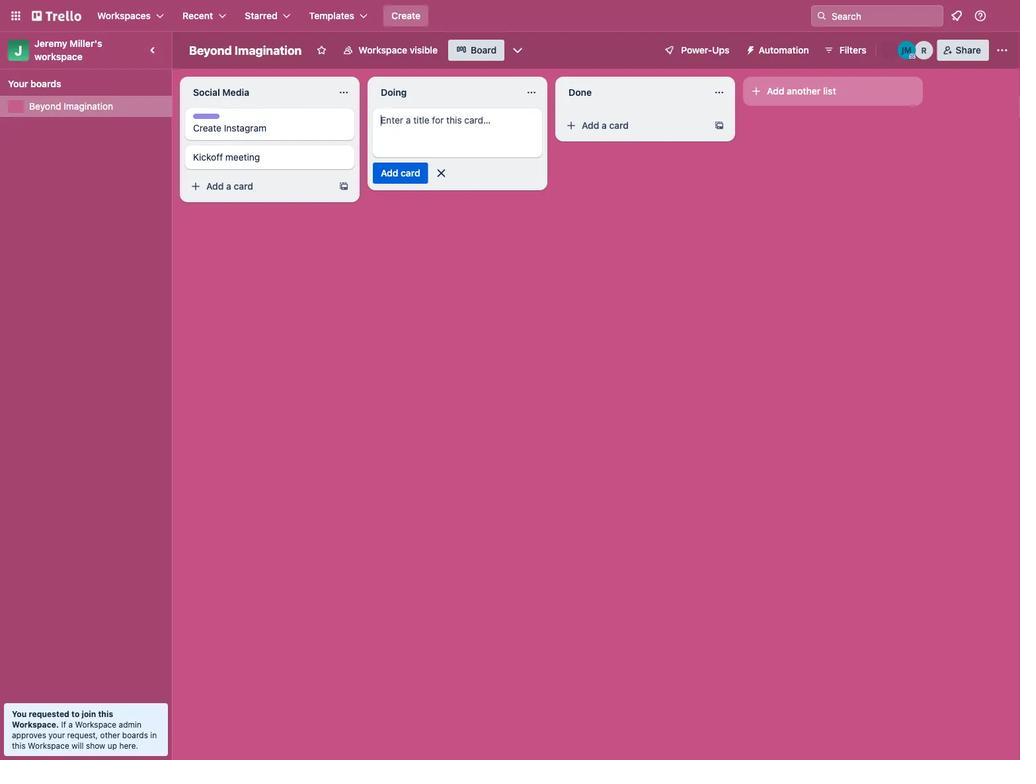Task type: locate. For each thing, give the bounding box(es) containing it.
1 horizontal spatial beyond
[[189, 43, 232, 57]]

visible
[[410, 45, 438, 56]]

0 horizontal spatial card
[[234, 181, 253, 192]]

show menu image
[[996, 44, 1009, 57]]

add a card button down kickoff meeting link
[[185, 176, 333, 197]]

beyond imagination down your boards with 1 items element
[[29, 101, 113, 112]]

0 horizontal spatial workspace
[[28, 741, 69, 750]]

card
[[609, 120, 629, 131], [401, 168, 420, 179], [234, 181, 253, 192]]

0 horizontal spatial terry turtle (terryturtle) image
[[880, 41, 899, 60]]

1 horizontal spatial a
[[226, 181, 231, 192]]

power-ups
[[681, 45, 730, 56]]

workspace down your
[[28, 741, 69, 750]]

beyond down recent popup button
[[189, 43, 232, 57]]

add a card button
[[561, 115, 709, 136], [185, 176, 333, 197]]

this down approves
[[12, 741, 26, 750]]

Enter a title for this card… text field
[[373, 108, 542, 157]]

0 vertical spatial beyond imagination
[[189, 43, 302, 57]]

card inside add card button
[[401, 168, 420, 179]]

boards inside if a workspace admin approves your request, other boards in this workspace will show up here.
[[122, 731, 148, 740]]

to
[[71, 709, 80, 719]]

0 vertical spatial terry turtle (terryturtle) image
[[996, 8, 1012, 24]]

instagram
[[224, 123, 267, 134]]

0 vertical spatial card
[[609, 120, 629, 131]]

1 vertical spatial beyond
[[29, 101, 61, 112]]

0 horizontal spatial beyond imagination
[[29, 101, 113, 112]]

ups
[[712, 45, 730, 56]]

Board name text field
[[182, 40, 308, 61]]

0 horizontal spatial boards
[[30, 78, 61, 89]]

j
[[15, 42, 22, 58]]

card left cancel image
[[401, 168, 420, 179]]

templates button
[[301, 5, 376, 26]]

your boards
[[8, 78, 61, 89]]

a for social media
[[226, 181, 231, 192]]

create
[[391, 10, 421, 21], [193, 123, 221, 134]]

customize views image
[[511, 44, 524, 57]]

automation
[[759, 45, 809, 56]]

0 horizontal spatial add a card
[[206, 181, 253, 192]]

add a card down kickoff meeting
[[206, 181, 253, 192]]

0 vertical spatial beyond
[[189, 43, 232, 57]]

board
[[471, 45, 497, 56]]

imagination down your boards with 1 items element
[[64, 101, 113, 112]]

add left cancel image
[[381, 168, 398, 179]]

create instagram link
[[193, 122, 346, 135]]

1 horizontal spatial workspace
[[75, 720, 116, 729]]

0 horizontal spatial create
[[193, 123, 221, 134]]

1 vertical spatial terry turtle (terryturtle) image
[[880, 41, 899, 60]]

0 horizontal spatial this
[[12, 741, 26, 750]]

this inside if a workspace admin approves your request, other boards in this workspace will show up here.
[[12, 741, 26, 750]]

0 vertical spatial create
[[391, 10, 421, 21]]

1 horizontal spatial add a card button
[[561, 115, 709, 136]]

2 vertical spatial a
[[68, 720, 73, 729]]

search image
[[817, 11, 827, 21]]

other
[[100, 731, 120, 740]]

workspace left visible at the left of page
[[359, 45, 407, 56]]

a down kickoff meeting
[[226, 181, 231, 192]]

you
[[12, 709, 27, 719]]

up
[[108, 741, 117, 750]]

1 vertical spatial boards
[[122, 731, 148, 740]]

add a card
[[582, 120, 629, 131], [206, 181, 253, 192]]

meeting
[[225, 152, 260, 163]]

add another list
[[767, 86, 836, 97]]

1 horizontal spatial this
[[98, 709, 113, 719]]

create inside button
[[391, 10, 421, 21]]

terry turtle (terryturtle) image right open information menu icon
[[996, 8, 1012, 24]]

0 vertical spatial workspace
[[359, 45, 407, 56]]

0 horizontal spatial imagination
[[64, 101, 113, 112]]

board link
[[448, 40, 505, 61]]

social
[[193, 87, 220, 98]]

1 horizontal spatial boards
[[122, 731, 148, 740]]

add a card button for done
[[561, 115, 709, 136]]

imagination
[[235, 43, 302, 57], [64, 101, 113, 112]]

0 horizontal spatial a
[[68, 720, 73, 729]]

1 vertical spatial beyond imagination
[[29, 101, 113, 112]]

create for create
[[391, 10, 421, 21]]

2 horizontal spatial a
[[602, 120, 607, 131]]

0 vertical spatial imagination
[[235, 43, 302, 57]]

1 vertical spatial this
[[12, 741, 26, 750]]

card down the done text box on the top right
[[609, 120, 629, 131]]

beyond imagination down starred at the top of the page
[[189, 43, 302, 57]]

you requested to join this workspace.
[[12, 709, 113, 729]]

0 vertical spatial add a card button
[[561, 115, 709, 136]]

workspace
[[359, 45, 407, 56], [75, 720, 116, 729], [28, 741, 69, 750]]

Done text field
[[561, 82, 706, 103]]

power-ups button
[[655, 40, 738, 61]]

workspace
[[34, 51, 83, 62]]

boards
[[30, 78, 61, 89], [122, 731, 148, 740]]

miller's
[[70, 38, 102, 49]]

starred button
[[237, 5, 299, 26]]

1 horizontal spatial create
[[391, 10, 421, 21]]

a down the done text box on the top right
[[602, 120, 607, 131]]

terry turtle (terryturtle) image left this member is an admin of this board. icon
[[880, 41, 899, 60]]

r
[[921, 46, 927, 55]]

add a card button down the done text box on the top right
[[561, 115, 709, 136]]

add a card for social media
[[206, 181, 253, 192]]

terry turtle (terryturtle) image
[[996, 8, 1012, 24], [880, 41, 899, 60]]

1 horizontal spatial imagination
[[235, 43, 302, 57]]

0 vertical spatial boards
[[30, 78, 61, 89]]

1 vertical spatial create
[[193, 123, 221, 134]]

1 vertical spatial a
[[226, 181, 231, 192]]

boards right your
[[30, 78, 61, 89]]

kickoff meeting link
[[193, 151, 346, 164]]

jeremy
[[34, 38, 67, 49]]

a
[[602, 120, 607, 131], [226, 181, 231, 192], [68, 720, 73, 729]]

add a card down the done on the top right
[[582, 120, 629, 131]]

beyond
[[189, 43, 232, 57], [29, 101, 61, 112]]

power-
[[681, 45, 712, 56]]

add left another
[[767, 86, 784, 97]]

0 horizontal spatial add a card button
[[185, 176, 333, 197]]

1 vertical spatial card
[[401, 168, 420, 179]]

join
[[82, 709, 96, 719]]

your
[[8, 78, 28, 89]]

1 vertical spatial add a card button
[[185, 176, 333, 197]]

1 vertical spatial add a card
[[206, 181, 253, 192]]

add
[[767, 86, 784, 97], [582, 120, 599, 131], [381, 168, 398, 179], [206, 181, 224, 192]]

1 horizontal spatial beyond imagination
[[189, 43, 302, 57]]

a right if
[[68, 720, 73, 729]]

kickoff
[[193, 152, 223, 163]]

create up kickoff
[[193, 123, 221, 134]]

this right join
[[98, 709, 113, 719]]

workspace visible button
[[335, 40, 446, 61]]

if a workspace admin approves your request, other boards in this workspace will show up here.
[[12, 720, 157, 750]]

starred
[[245, 10, 277, 21]]

this
[[98, 709, 113, 719], [12, 741, 26, 750]]

will
[[72, 741, 84, 750]]

boards down 'admin'
[[122, 731, 148, 740]]

1 vertical spatial imagination
[[64, 101, 113, 112]]

recent button
[[175, 5, 234, 26]]

beyond down your boards
[[29, 101, 61, 112]]

jeremy miller (jeremymiller198) image
[[898, 41, 916, 60]]

sm image
[[740, 40, 759, 58]]

show
[[86, 741, 105, 750]]

imagination down starred popup button
[[235, 43, 302, 57]]

kickoff meeting
[[193, 152, 260, 163]]

0 vertical spatial this
[[98, 709, 113, 719]]

create instagram
[[193, 123, 267, 134]]

Doing text field
[[373, 82, 518, 103]]

if
[[61, 720, 66, 729]]

2 horizontal spatial workspace
[[359, 45, 407, 56]]

doing
[[381, 87, 407, 98]]

workspace down join
[[75, 720, 116, 729]]

a inside if a workspace admin approves your request, other boards in this workspace will show up here.
[[68, 720, 73, 729]]

r button
[[915, 41, 933, 60]]

2 horizontal spatial card
[[609, 120, 629, 131]]

create up workspace visible
[[391, 10, 421, 21]]

0 vertical spatial a
[[602, 120, 607, 131]]

beyond imagination
[[189, 43, 302, 57], [29, 101, 113, 112]]

0 vertical spatial add a card
[[582, 120, 629, 131]]

add inside "button"
[[767, 86, 784, 97]]

1 horizontal spatial card
[[401, 168, 420, 179]]

card down meeting
[[234, 181, 253, 192]]

2 vertical spatial card
[[234, 181, 253, 192]]

1 horizontal spatial add a card
[[582, 120, 629, 131]]

media
[[222, 87, 249, 98]]

add card
[[381, 168, 420, 179]]

create for create instagram
[[193, 123, 221, 134]]

2 vertical spatial workspace
[[28, 741, 69, 750]]



Task type: describe. For each thing, give the bounding box(es) containing it.
cancel image
[[435, 167, 448, 180]]

add down the done on the top right
[[582, 120, 599, 131]]

back to home image
[[32, 5, 81, 26]]

request,
[[67, 731, 98, 740]]

imagination inside 'text box'
[[235, 43, 302, 57]]

social media
[[193, 87, 249, 98]]

your boards with 1 items element
[[8, 76, 157, 92]]

add card button
[[373, 163, 428, 184]]

Search field
[[827, 6, 943, 26]]

a for done
[[602, 120, 607, 131]]

done
[[569, 87, 592, 98]]

recent
[[183, 10, 213, 21]]

workspaces button
[[89, 5, 172, 26]]

add down kickoff
[[206, 181, 224, 192]]

Social Media text field
[[185, 82, 331, 103]]

here.
[[119, 741, 138, 750]]

1 horizontal spatial terry turtle (terryturtle) image
[[996, 8, 1012, 24]]

add a card button for social media
[[185, 176, 333, 197]]

create button
[[383, 5, 429, 26]]

another
[[787, 86, 821, 97]]

filters button
[[820, 40, 871, 61]]

your
[[48, 731, 65, 740]]

card for done
[[609, 120, 629, 131]]

0 horizontal spatial beyond
[[29, 101, 61, 112]]

jeremy miller's workspace
[[34, 38, 105, 62]]

primary element
[[0, 0, 1020, 32]]

card for social media
[[234, 181, 253, 192]]

rubyanndersson (rubyanndersson) image
[[915, 41, 933, 60]]

create from template… image
[[714, 120, 725, 131]]

workspaces
[[97, 10, 151, 21]]

list
[[823, 86, 836, 97]]

filters
[[840, 45, 867, 56]]

workspace visible
[[359, 45, 438, 56]]

0 notifications image
[[949, 8, 965, 24]]

workspace.
[[12, 720, 59, 729]]

1 vertical spatial workspace
[[75, 720, 116, 729]]

in
[[150, 731, 157, 740]]

workspace navigation collapse icon image
[[144, 41, 163, 60]]

workspace inside workspace visible 'button'
[[359, 45, 407, 56]]

templates
[[309, 10, 354, 21]]

this inside you requested to join this workspace.
[[98, 709, 113, 719]]

open information menu image
[[974, 9, 987, 22]]

automation button
[[740, 40, 817, 61]]

add inside button
[[381, 168, 398, 179]]

beyond inside 'text box'
[[189, 43, 232, 57]]

create from template… image
[[339, 181, 349, 192]]

approves
[[12, 731, 46, 740]]

share button
[[937, 40, 989, 61]]

admin
[[119, 720, 141, 729]]

beyond imagination link
[[29, 100, 164, 113]]

add a card for done
[[582, 120, 629, 131]]

beyond imagination inside 'text box'
[[189, 43, 302, 57]]

share
[[956, 45, 981, 56]]

this member is an admin of this board. image
[[910, 54, 916, 60]]

star or unstar board image
[[316, 45, 327, 56]]

add another list button
[[743, 77, 923, 106]]

requested
[[29, 709, 69, 719]]



Task type: vqa. For each thing, say whether or not it's contained in the screenshot.
bottom Add a card button
yes



